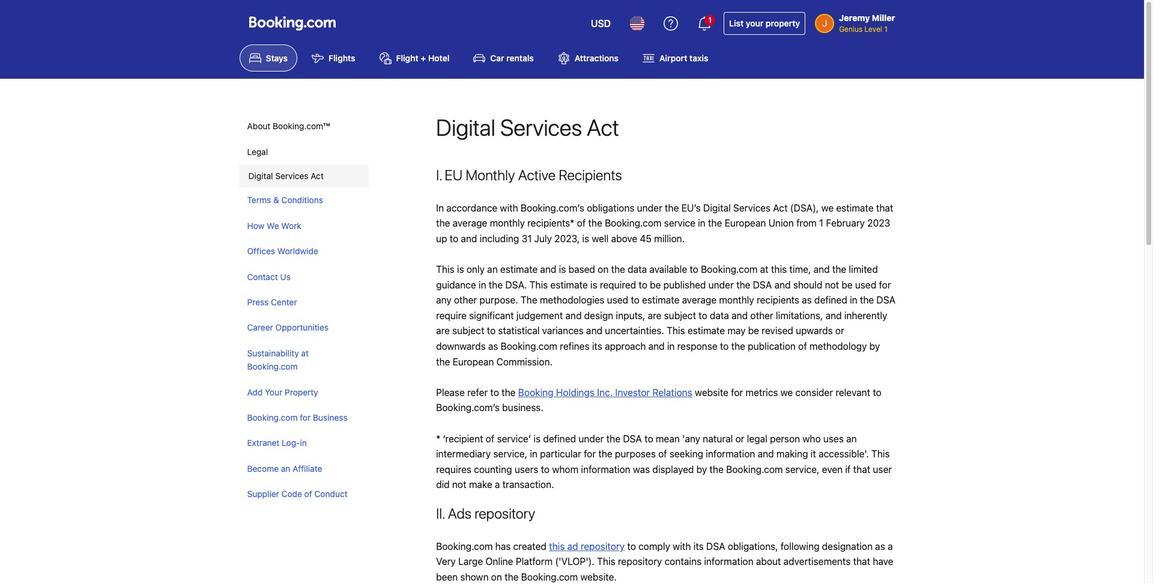 Task type: describe. For each thing, give the bounding box(es) containing it.
require
[[436, 310, 467, 321]]

its inside "this is only an estimate and is based on the data available to booking.com at this time, and the limited guidance in the dsa. this estimate is required to be published under the dsa and should not be used for any other purpose. the methodologies used to estimate average monthly recipients as defined in the dsa require significant judgement and design inputs, are subject to data and other limitations, and inherently are subject to statistical variances and uncertainties. this estimate may be revised upwards or downwards as booking.com refines its approach and in response to the publication of methodology by the european commission."
[[593, 341, 603, 352]]

to right refer
[[491, 387, 499, 398]]

monthly inside "this is only an estimate and is based on the data available to booking.com at this time, and the limited guidance in the dsa. this estimate is required to be published under the dsa and should not be used for any other purpose. the methodologies used to estimate average monthly recipients as defined in the dsa require significant judgement and design inputs, are subject to data and other limitations, and inherently are subject to statistical variances and uncertainties. this estimate may be revised upwards or downwards as booking.com refines its approach and in response to the publication of methodology by the european commission."
[[720, 295, 755, 305]]

and down the july
[[541, 264, 557, 275]]

should
[[794, 279, 823, 290]]

monthly inside the in accordance with booking.com's obligations under the eu's digital services act (dsa), we estimate that the average monthly recipients* of the booking.com service in the european union from 1 february 2023 up to and including 31 july 2023, is well above 45 million.
[[490, 218, 525, 229]]

ii. ads repository
[[436, 505, 536, 522]]

extranet log-in link
[[239, 431, 366, 456]]

of inside the in accordance with booking.com's obligations under the eu's digital services act (dsa), we estimate that the average monthly recipients* of the booking.com service in the european union from 1 february 2023 up to and including 31 july 2023, is well above 45 million.
[[577, 218, 586, 229]]

0 vertical spatial subject
[[665, 310, 697, 321]]

the up inherently
[[861, 295, 875, 305]]

the up purposes
[[607, 433, 621, 444]]

conditions
[[282, 195, 323, 205]]

accordance
[[447, 202, 498, 213]]

as inside to comply with its dsa obligations, following designation as a very large online platform ('vlop'). this repository contains information about advertisements that have been shown on the booking.com website.
[[876, 541, 886, 552]]

displayed
[[653, 464, 695, 475]]

to up inputs,
[[631, 295, 640, 305]]

the up "well"
[[589, 218, 603, 229]]

intermediary
[[436, 448, 491, 459]]

'recipient
[[443, 433, 484, 444]]

is inside the in accordance with booking.com's obligations under the eu's digital services act (dsa), we estimate that the average monthly recipients* of the booking.com service in the european union from 1 february 2023 up to and including 31 july 2023, is well above 45 million.
[[583, 233, 590, 244]]

0 horizontal spatial as
[[489, 341, 499, 352]]

is inside * 'recipient of service' is defined under the dsa to mean 'any natural or legal person who uses an intermediary service, in particular for the purposes of seeking information and making it accessible'. this requires counting users to whom information was displayed by the booking.com service, even if that user did not make a transaction.
[[534, 433, 541, 444]]

0 vertical spatial information
[[706, 448, 756, 459]]

and down "design"
[[587, 325, 603, 336]]

defined inside "this is only an estimate and is based on the data available to booking.com at this time, and the limited guidance in the dsa. this estimate is required to be published under the dsa and should not be used for any other purpose. the methodologies used to estimate average monthly recipients as defined in the dsa require significant judgement and design inputs, are subject to data and other limitations, and inherently are subject to statistical variances and uncertainties. this estimate may be revised upwards or downwards as booking.com refines its approach and in response to the publication of methodology by the european commission."
[[815, 295, 848, 305]]

1 vertical spatial this
[[549, 541, 565, 552]]

european inside the in accordance with booking.com's obligations under the eu's digital services act (dsa), we estimate that the average monthly recipients* of the booking.com service in the european union from 1 february 2023 up to and including 31 july 2023, is well above 45 million.
[[725, 218, 767, 229]]

car rentals link
[[464, 44, 544, 72]]

contains
[[665, 556, 702, 567]]

significant
[[469, 310, 514, 321]]

the up service
[[665, 202, 679, 213]]

for left business
[[300, 412, 311, 423]]

of down mean
[[659, 448, 668, 459]]

press center
[[247, 297, 297, 307]]

airport taxis
[[660, 53, 709, 63]]

for inside * 'recipient of service' is defined under the dsa to mean 'any natural or legal person who uses an intermediary service, in particular for the purposes of seeking information and making it accessible'. this requires counting users to whom information was displayed by the booking.com service, even if that user did not make a transaction.
[[584, 448, 596, 459]]

who
[[803, 433, 821, 444]]

booking.com inside the in accordance with booking.com's obligations under the eu's digital services act (dsa), we estimate that the average monthly recipients* of the booking.com service in the european union from 1 february 2023 up to and including 31 july 2023, is well above 45 million.
[[605, 218, 662, 229]]

1 vertical spatial other
[[751, 310, 774, 321]]

and down uncertainties.
[[649, 341, 665, 352]]

booking.com down your in the bottom left of the page
[[247, 412, 298, 423]]

ad
[[568, 541, 579, 552]]

to up the response
[[699, 310, 708, 321]]

business
[[313, 412, 348, 423]]

and up upwards at the right
[[826, 310, 842, 321]]

1 horizontal spatial services
[[501, 114, 582, 141]]

booking.com up large
[[436, 541, 493, 552]]

0 vertical spatial as
[[803, 295, 813, 305]]

this up guidance
[[436, 264, 455, 275]]

for inside website for metrics we consider relevant to booking.com's business.
[[732, 387, 744, 398]]

add
[[247, 387, 263, 397]]

july
[[535, 233, 552, 244]]

created
[[514, 541, 547, 552]]

opportunities
[[276, 322, 329, 333]]

recipients
[[559, 166, 623, 183]]

property
[[285, 387, 318, 397]]

0 vertical spatial digital services act
[[436, 114, 620, 141]]

in inside * 'recipient of service' is defined under the dsa to mean 'any natural or legal person who uses an intermediary service, in particular for the purposes of seeking information and making it accessible'. this requires counting users to whom information was displayed by the booking.com service, even if that user did not make a transaction.
[[530, 448, 538, 459]]

inherently
[[845, 310, 888, 321]]

inputs,
[[616, 310, 646, 321]]

repository inside to comply with its dsa obligations, following designation as a very large online platform ('vlop'). this repository contains information about advertisements that have been shown on the booking.com website.
[[618, 556, 663, 567]]

car
[[491, 53, 505, 63]]

to inside the in accordance with booking.com's obligations under the eu's digital services act (dsa), we estimate that the average monthly recipients* of the booking.com service in the european union from 1 february 2023 up to and including 31 july 2023, is well above 45 million.
[[450, 233, 459, 244]]

this up the response
[[667, 325, 686, 336]]

1 horizontal spatial used
[[856, 279, 877, 290]]

been
[[436, 572, 458, 582]]

recipients*
[[528, 218, 575, 229]]

* 'recipient of service' is defined under the dsa to mean 'any natural or legal person who uses an intermediary service, in particular for the purposes of seeking information and making it accessible'. this requires counting users to whom information was displayed by the booking.com service, even if that user did not make a transaction.
[[436, 433, 893, 490]]

terms & conditions link
[[239, 188, 366, 213]]

comply
[[639, 541, 671, 552]]

digital services act inside navigation
[[249, 171, 324, 181]]

add your property link
[[239, 380, 366, 405]]

in up inherently
[[850, 295, 858, 305]]

any
[[436, 295, 452, 305]]

purposes
[[615, 448, 656, 459]]

an inside "this is only an estimate and is based on the data available to booking.com at this time, and the limited guidance in the dsa. this estimate is required to be published under the dsa and should not be used for any other purpose. the methodologies used to estimate average monthly recipients as defined in the dsa require significant judgement and design inputs, are subject to data and other limitations, and inherently are subject to statistical variances and uncertainties. this estimate may be revised upwards or downwards as booking.com refines its approach and in response to the publication of methodology by the european commission."
[[488, 264, 498, 275]]

flights
[[329, 53, 356, 63]]

transaction.
[[503, 479, 555, 490]]

booking.com for business
[[247, 412, 348, 423]]

designation
[[823, 541, 873, 552]]

and up may on the right of the page
[[732, 310, 748, 321]]

of left service'
[[486, 433, 495, 444]]

the left limited
[[833, 264, 847, 275]]

this is only an estimate and is based on the data available to booking.com at this time, and the limited guidance in the dsa. this estimate is required to be published under the dsa and should not be used for any other purpose. the methodologies used to estimate average monthly recipients as defined in the dsa require significant judgement and design inputs, are subject to data and other limitations, and inherently are subject to statistical variances and uncertainties. this estimate may be revised upwards or downwards as booking.com refines its approach and in response to the publication of methodology by the european commission.
[[436, 264, 896, 367]]

refines
[[560, 341, 590, 352]]

a inside to comply with its dsa obligations, following designation as a very large online platform ('vlop'). this repository contains information about advertisements that have been shown on the booking.com website.
[[888, 541, 893, 552]]

is down based
[[591, 279, 598, 290]]

to up published
[[690, 264, 699, 275]]

time,
[[790, 264, 812, 275]]

on inside to comply with its dsa obligations, following designation as a very large online platform ('vlop'). this repository contains information about advertisements that have been shown on the booking.com website.
[[492, 572, 502, 582]]

the down may on the right of the page
[[732, 341, 746, 352]]

has
[[496, 541, 511, 552]]

to down significant
[[487, 325, 496, 336]]

property
[[766, 18, 801, 28]]

design
[[585, 310, 614, 321]]

response
[[678, 341, 718, 352]]

with for booking.com's
[[500, 202, 519, 213]]

booking holdings inc. investor relations link
[[519, 387, 693, 398]]

supplier code of conduct
[[247, 489, 348, 499]]

1 vertical spatial data
[[710, 310, 730, 321]]

this inside * 'recipient of service' is defined under the dsa to mean 'any natural or legal person who uses an intermediary service, in particular for the purposes of seeking information and making it accessible'. this requires counting users to whom information was displayed by the booking.com service, even if that user did not make a transaction.
[[872, 448, 891, 459]]

dsa up inherently
[[877, 295, 896, 305]]

inc.
[[598, 387, 613, 398]]

to down may on the right of the page
[[721, 341, 729, 352]]

large
[[459, 556, 483, 567]]

we inside the in accordance with booking.com's obligations under the eu's digital services act (dsa), we estimate that the average monthly recipients* of the booking.com service in the european union from 1 february 2023 up to and including 31 july 2023, is well above 45 million.
[[822, 202, 834, 213]]

navigation containing about booking.com™
[[239, 114, 369, 507]]

1 horizontal spatial act
[[587, 114, 620, 141]]

level
[[865, 25, 883, 34]]

it
[[811, 448, 817, 459]]

center
[[271, 297, 297, 307]]

purpose.
[[480, 295, 519, 305]]

add your property
[[247, 387, 318, 397]]

attractions
[[575, 53, 619, 63]]

0 horizontal spatial used
[[608, 295, 629, 305]]

is left based
[[559, 264, 566, 275]]

metrics
[[746, 387, 779, 398]]

list your property
[[730, 18, 801, 28]]

booking.com inside * 'recipient of service' is defined under the dsa to mean 'any natural or legal person who uses an intermediary service, in particular for the purposes of seeking information and making it accessible'. this requires counting users to whom information was displayed by the booking.com service, even if that user did not make a transaction.
[[727, 464, 784, 475]]

up
[[436, 233, 448, 244]]

2 horizontal spatial be
[[842, 279, 853, 290]]

1 horizontal spatial be
[[749, 325, 760, 336]]

estimate down published
[[643, 295, 680, 305]]

shown
[[461, 572, 489, 582]]

by inside * 'recipient of service' is defined under the dsa to mean 'any natural or legal person who uses an intermediary service, in particular for the purposes of seeking information and making it accessible'. this requires counting users to whom information was displayed by the booking.com service, even if that user did not make a transaction.
[[697, 464, 708, 475]]

flight + hotel link
[[370, 44, 459, 72]]

0 vertical spatial are
[[648, 310, 662, 321]]

limited
[[850, 264, 879, 275]]

with for its
[[673, 541, 692, 552]]

variances
[[543, 325, 584, 336]]

booking.com up the commission.
[[501, 341, 558, 352]]

methodology
[[810, 341, 868, 352]]

to right "required"
[[639, 279, 648, 290]]

list
[[730, 18, 744, 28]]

revised
[[762, 325, 794, 336]]

refer
[[468, 387, 488, 398]]

estimate up methodologies at the bottom of page
[[551, 279, 588, 290]]

on inside "this is only an estimate and is based on the data available to booking.com at this time, and the limited guidance in the dsa. this estimate is required to be published under the dsa and should not be used for any other purpose. the methodologies used to estimate average monthly recipients as defined in the dsa require significant judgement and design inputs, are subject to data and other limitations, and inherently are subject to statistical variances and uncertainties. this estimate may be revised upwards or downwards as booking.com refines its approach and in response to the publication of methodology by the european commission."
[[598, 264, 609, 275]]

the up purpose. in the bottom of the page
[[489, 279, 503, 290]]

and inside * 'recipient of service' is defined under the dsa to mean 'any natural or legal person who uses an intermediary service, in particular for the purposes of seeking information and making it accessible'. this requires counting users to whom information was displayed by the booking.com service, even if that user did not make a transaction.
[[758, 448, 775, 459]]

dsa up recipients
[[754, 279, 773, 290]]

booking.com's inside the in accordance with booking.com's obligations under the eu's digital services act (dsa), we estimate that the average monthly recipients* of the booking.com service in the european union from 1 february 2023 up to and including 31 july 2023, is well above 45 million.
[[521, 202, 585, 213]]

limitations,
[[777, 310, 824, 321]]

ads
[[448, 505, 472, 522]]

well
[[592, 233, 609, 244]]

please
[[436, 387, 465, 398]]

(dsa),
[[791, 202, 819, 213]]

0 horizontal spatial subject
[[453, 325, 485, 336]]

+
[[421, 53, 426, 63]]

by inside "this is only an estimate and is based on the data available to booking.com at this time, and the limited guidance in the dsa. this estimate is required to be published under the dsa and should not be used for any other purpose. the methodologies used to estimate average monthly recipients as defined in the dsa require significant judgement and design inputs, are subject to data and other limitations, and inherently are subject to statistical variances and uncertainties. this estimate may be revised upwards or downwards as booking.com refines its approach and in response to the publication of methodology by the european commission."
[[870, 341, 881, 352]]

under inside * 'recipient of service' is defined under the dsa to mean 'any natural or legal person who uses an intermediary service, in particular for the purposes of seeking information and making it accessible'. this requires counting users to whom information was displayed by the booking.com service, even if that user did not make a transaction.
[[579, 433, 604, 444]]

1 inside jeremy miller genius level 1
[[885, 25, 888, 34]]

for inside "this is only an estimate and is based on the data available to booking.com at this time, and the limited guidance in the dsa. this estimate is required to be published under the dsa and should not be used for any other purpose. the methodologies used to estimate average monthly recipients as defined in the dsa require significant judgement and design inputs, are subject to data and other limitations, and inherently are subject to statistical variances and uncertainties. this estimate may be revised upwards or downwards as booking.com refines its approach and in response to the publication of methodology by the european commission."
[[880, 279, 892, 290]]

&
[[273, 195, 279, 205]]

monthly
[[466, 166, 515, 183]]

1 vertical spatial are
[[436, 325, 450, 336]]

*
[[436, 433, 441, 444]]

press center link
[[239, 290, 366, 315]]

1 vertical spatial repository
[[581, 541, 625, 552]]

relations
[[653, 387, 693, 398]]

act inside navigation
[[311, 171, 324, 181]]

whom
[[553, 464, 579, 475]]

approach
[[605, 341, 646, 352]]

estimate up the response
[[688, 325, 726, 336]]

digital inside the in accordance with booking.com's obligations under the eu's digital services act (dsa), we estimate that the average monthly recipients* of the booking.com service in the european union from 1 february 2023 up to and including 31 july 2023, is well above 45 million.
[[704, 202, 731, 213]]

uses
[[824, 433, 844, 444]]

ii.
[[436, 505, 445, 522]]

particular
[[540, 448, 582, 459]]

following
[[781, 541, 820, 552]]

booking.com for business link
[[239, 405, 366, 431]]

to left mean
[[645, 433, 654, 444]]

have
[[874, 556, 894, 567]]

legal
[[247, 146, 268, 157]]

jeremy
[[840, 13, 871, 23]]

0 horizontal spatial data
[[628, 264, 647, 275]]

this up 'the' at the left of the page
[[530, 279, 548, 290]]

estimate up dsa.
[[501, 264, 538, 275]]

become
[[247, 463, 279, 473]]

not inside "this is only an estimate and is based on the data available to booking.com at this time, and the limited guidance in the dsa. this estimate is required to be published under the dsa and should not be used for any other purpose. the methodologies used to estimate average monthly recipients as defined in the dsa require significant judgement and design inputs, are subject to data and other limitations, and inherently are subject to statistical variances and uncertainties. this estimate may be revised upwards or downwards as booking.com refines its approach and in response to the publication of methodology by the european commission."
[[826, 279, 840, 290]]

uncertainties.
[[605, 325, 665, 336]]

required
[[600, 279, 637, 290]]



Task type: locate. For each thing, give the bounding box(es) containing it.
other
[[454, 295, 477, 305], [751, 310, 774, 321]]

1 vertical spatial we
[[781, 387, 794, 398]]

1 horizontal spatial an
[[488, 264, 498, 275]]

1 vertical spatial monthly
[[720, 295, 755, 305]]

1 horizontal spatial defined
[[815, 295, 848, 305]]

an left the affiliate
[[281, 463, 291, 473]]

0 horizontal spatial at
[[301, 348, 309, 358]]

average inside "this is only an estimate and is based on the data available to booking.com at this time, and the limited guidance in the dsa. this estimate is required to be published under the dsa and should not be used for any other purpose. the methodologies used to estimate average monthly recipients as defined in the dsa require significant judgement and design inputs, are subject to data and other limitations, and inherently are subject to statistical variances and uncertainties. this estimate may be revised upwards or downwards as booking.com refines its approach and in response to the publication of methodology by the european commission."
[[683, 295, 717, 305]]

the left purposes
[[599, 448, 613, 459]]

this inside "this is only an estimate and is based on the data available to booking.com at this time, and the limited guidance in the dsa. this estimate is required to be published under the dsa and should not be used for any other purpose. the methodologies used to estimate average monthly recipients as defined in the dsa require significant judgement and design inputs, are subject to data and other limitations, and inherently are subject to statistical variances and uncertainties. this estimate may be revised upwards or downwards as booking.com refines its approach and in response to the publication of methodology by the european commission."
[[772, 264, 788, 275]]

that right if
[[854, 464, 871, 475]]

0 vertical spatial act
[[587, 114, 620, 141]]

users
[[515, 464, 539, 475]]

about booking.com™ link
[[239, 114, 366, 139]]

2 vertical spatial information
[[705, 556, 754, 567]]

in inside navigation
[[300, 438, 307, 448]]

on
[[598, 264, 609, 275], [492, 572, 502, 582]]

0 horizontal spatial defined
[[544, 433, 576, 444]]

2 horizontal spatial act
[[774, 202, 788, 213]]

with inside to comply with its dsa obligations, following designation as a very large online platform ('vlop'). this repository contains information about advertisements that have been shown on the booking.com website.
[[673, 541, 692, 552]]

with inside the in accordance with booking.com's obligations under the eu's digital services act (dsa), we estimate that the average monthly recipients* of the booking.com service in the european union from 1 february 2023 up to and including 31 july 2023, is well above 45 million.
[[500, 202, 519, 213]]

digital right eu's
[[704, 202, 731, 213]]

0 vertical spatial defined
[[815, 295, 848, 305]]

act inside the in accordance with booking.com's obligations under the eu's digital services act (dsa), we estimate that the average monthly recipients* of the booking.com service in the european union from 1 february 2023 up to and including 31 july 2023, is well above 45 million.
[[774, 202, 788, 213]]

terms
[[247, 195, 271, 205]]

1 horizontal spatial average
[[683, 295, 717, 305]]

the down natural
[[710, 464, 724, 475]]

0 vertical spatial or
[[836, 325, 845, 336]]

booking.com down platform
[[522, 572, 578, 582]]

upwards
[[796, 325, 833, 336]]

1 horizontal spatial under
[[637, 202, 663, 213]]

1 horizontal spatial with
[[673, 541, 692, 552]]

1 vertical spatial defined
[[544, 433, 576, 444]]

booking.com up published
[[701, 264, 758, 275]]

repository right ad
[[581, 541, 625, 552]]

act down legal "link"
[[311, 171, 324, 181]]

services up terms & conditions
[[275, 171, 309, 181]]

and up should on the top
[[814, 264, 830, 275]]

for
[[880, 279, 892, 290], [732, 387, 744, 398], [300, 412, 311, 423], [584, 448, 596, 459]]

1 vertical spatial at
[[301, 348, 309, 358]]

and up recipients
[[775, 279, 791, 290]]

0 vertical spatial other
[[454, 295, 477, 305]]

average inside the in accordance with booking.com's obligations under the eu's digital services act (dsa), we estimate that the average monthly recipients* of the booking.com service in the european union from 1 february 2023 up to and including 31 july 2023, is well above 45 million.
[[453, 218, 488, 229]]

its up "contains"
[[694, 541, 704, 552]]

dsa.
[[506, 279, 527, 290]]

1 horizontal spatial service,
[[786, 464, 820, 475]]

website.
[[581, 572, 617, 582]]

0 horizontal spatial not
[[453, 479, 467, 490]]

to comply with its dsa obligations, following designation as a very large online platform ('vlop'). this repository contains information about advertisements that have been shown on the booking.com website.
[[436, 541, 894, 582]]

a inside * 'recipient of service' is defined under the dsa to mean 'any natural or legal person who uses an intermediary service, in particular for the purposes of seeking information and making it accessible'. this requires counting users to whom information was displayed by the booking.com service, even if that user did not make a transaction.
[[495, 479, 500, 490]]

booking.com inside to comply with its dsa obligations, following designation as a very large online platform ('vlop'). this repository contains information about advertisements that have been shown on the booking.com website.
[[522, 572, 578, 582]]

monthly up including
[[490, 218, 525, 229]]

subject up the "downwards"
[[453, 325, 485, 336]]

be right may on the right of the page
[[749, 325, 760, 336]]

defined inside * 'recipient of service' is defined under the dsa to mean 'any natural or legal person who uses an intermediary service, in particular for the purposes of seeking information and making it accessible'. this requires counting users to whom information was displayed by the booking.com service, even if that user did not make a transaction.
[[544, 433, 576, 444]]

the up up
[[436, 218, 450, 229]]

or left the legal
[[736, 433, 745, 444]]

including
[[480, 233, 520, 244]]

that inside * 'recipient of service' is defined under the dsa to mean 'any natural or legal person who uses an intermediary service, in particular for the purposes of seeking information and making it accessible'. this requires counting users to whom information was displayed by the booking.com service, even if that user did not make a transaction.
[[854, 464, 871, 475]]

we right (dsa),
[[822, 202, 834, 213]]

holdings
[[556, 387, 595, 398]]

digital services act up i. eu monthly active recipients
[[436, 114, 620, 141]]

log-
[[282, 438, 300, 448]]

or up methodology at the bottom of the page
[[836, 325, 845, 336]]

counting
[[474, 464, 512, 475]]

code
[[282, 489, 302, 499]]

dsa inside * 'recipient of service' is defined under the dsa to mean 'any natural or legal person who uses an intermediary service, in particular for the purposes of seeking information and making it accessible'. this requires counting users to whom information was displayed by the booking.com service, even if that user did not make a transaction.
[[623, 433, 642, 444]]

about booking.com™
[[247, 121, 330, 131]]

service, down making
[[786, 464, 820, 475]]

0 horizontal spatial european
[[453, 356, 494, 367]]

('vlop').
[[556, 556, 595, 567]]

its right "refines" at the bottom of the page
[[593, 341, 603, 352]]

0 horizontal spatial be
[[650, 279, 661, 290]]

1 horizontal spatial a
[[888, 541, 893, 552]]

1 horizontal spatial at
[[761, 264, 769, 275]]

legal link
[[239, 139, 366, 165]]

to right up
[[450, 233, 459, 244]]

contact
[[247, 271, 278, 282]]

2023
[[868, 218, 891, 229]]

navigation
[[239, 114, 369, 507]]

of
[[577, 218, 586, 229], [799, 341, 808, 352], [486, 433, 495, 444], [659, 448, 668, 459], [305, 489, 312, 499]]

0 horizontal spatial with
[[500, 202, 519, 213]]

to inside to comply with its dsa obligations, following designation as a very large online platform ('vlop'). this repository contains information about advertisements that have been shown on the booking.com website.
[[628, 541, 636, 552]]

0 horizontal spatial other
[[454, 295, 477, 305]]

to right users
[[541, 464, 550, 475]]

in down the only
[[479, 279, 487, 290]]

0 horizontal spatial an
[[281, 463, 291, 473]]

of inside "this is only an estimate and is based on the data available to booking.com at this time, and the limited guidance in the dsa. this estimate is required to be published under the dsa and should not be used for any other purpose. the methodologies used to estimate average monthly recipients as defined in the dsa require significant judgement and design inputs, are subject to data and other limitations, and inherently are subject to statistical variances and uncertainties. this estimate may be revised upwards or downwards as booking.com refines its approach and in response to the publication of methodology by the european commission."
[[799, 341, 808, 352]]

the up the 'business.'
[[502, 387, 516, 398]]

0 horizontal spatial act
[[311, 171, 324, 181]]

0 horizontal spatial under
[[579, 433, 604, 444]]

0 vertical spatial this
[[772, 264, 788, 275]]

1 horizontal spatial data
[[710, 310, 730, 321]]

0 vertical spatial with
[[500, 202, 519, 213]]

0 vertical spatial average
[[453, 218, 488, 229]]

under right published
[[709, 279, 734, 290]]

at inside "this is only an estimate and is based on the data available to booking.com at this time, and the limited guidance in the dsa. this estimate is required to be published under the dsa and should not be used for any other purpose. the methodologies used to estimate average monthly recipients as defined in the dsa require significant judgement and design inputs, are subject to data and other limitations, and inherently are subject to statistical variances and uncertainties. this estimate may be revised upwards or downwards as booking.com refines its approach and in response to the publication of methodology by the european commission."
[[761, 264, 769, 275]]

1 horizontal spatial this
[[772, 264, 788, 275]]

sustainability at booking.com link
[[239, 341, 366, 380]]

are right inputs,
[[648, 310, 662, 321]]

available
[[650, 264, 688, 275]]

2 vertical spatial under
[[579, 433, 604, 444]]

1 horizontal spatial digital services act
[[436, 114, 620, 141]]

0 horizontal spatial are
[[436, 325, 450, 336]]

dsa
[[754, 279, 773, 290], [877, 295, 896, 305], [623, 433, 642, 444], [707, 541, 726, 552]]

from
[[797, 218, 817, 229]]

0 vertical spatial used
[[856, 279, 877, 290]]

service'
[[497, 433, 531, 444]]

sustainability
[[247, 348, 299, 358]]

that inside to comply with its dsa obligations, following designation as a very large online platform ('vlop'). this repository contains information about advertisements that have been shown on the booking.com website.
[[854, 556, 871, 567]]

2 horizontal spatial an
[[847, 433, 857, 444]]

31
[[522, 233, 532, 244]]

to inside website for metrics we consider relevant to booking.com's business.
[[874, 387, 882, 398]]

become an affiliate link
[[239, 456, 366, 482]]

used down "required"
[[608, 295, 629, 305]]

or inside * 'recipient of service' is defined under the dsa to mean 'any natural or legal person who uses an intermediary service, in particular for the purposes of seeking information and making it accessible'. this requires counting users to whom information was displayed by the booking.com service, even if that user did not make a transaction.
[[736, 433, 745, 444]]

1 vertical spatial european
[[453, 356, 494, 367]]

union
[[769, 218, 794, 229]]

taxis
[[690, 53, 709, 63]]

as down should on the top
[[803, 295, 813, 305]]

at down 'career opportunities' link
[[301, 348, 309, 358]]

repository down comply
[[618, 556, 663, 567]]

2 horizontal spatial digital
[[704, 202, 731, 213]]

2 horizontal spatial services
[[734, 202, 771, 213]]

0 horizontal spatial services
[[275, 171, 309, 181]]

0 horizontal spatial by
[[697, 464, 708, 475]]

and down methodologies at the bottom of page
[[566, 310, 582, 321]]

'any
[[683, 433, 701, 444]]

mean
[[656, 433, 680, 444]]

obligations,
[[728, 541, 779, 552]]

affiliate
[[293, 463, 322, 473]]

that inside the in accordance with booking.com's obligations under the eu's digital services act (dsa), we estimate that the average monthly recipients* of the booking.com service in the european union from 1 february 2023 up to and including 31 july 2023, is well above 45 million.
[[877, 202, 894, 213]]

be down "available"
[[650, 279, 661, 290]]

0 vertical spatial by
[[870, 341, 881, 352]]

and down the legal
[[758, 448, 775, 459]]

with
[[500, 202, 519, 213], [673, 541, 692, 552]]

stays link
[[240, 44, 298, 72]]

0 vertical spatial monthly
[[490, 218, 525, 229]]

business.
[[503, 402, 544, 413]]

website
[[695, 387, 729, 398]]

worldwide
[[278, 246, 319, 256]]

1 vertical spatial or
[[736, 433, 745, 444]]

and inside the in accordance with booking.com's obligations under the eu's digital services act (dsa), we estimate that the average monthly recipients* of the booking.com service in the european union from 1 february 2023 up to and including 31 july 2023, is well above 45 million.
[[461, 233, 478, 244]]

information down obligations,
[[705, 556, 754, 567]]

of up 2023,
[[577, 218, 586, 229]]

under up 45
[[637, 202, 663, 213]]

2 vertical spatial that
[[854, 556, 871, 567]]

0 vertical spatial not
[[826, 279, 840, 290]]

flight + hotel
[[396, 53, 450, 63]]

and
[[461, 233, 478, 244], [541, 264, 557, 275], [814, 264, 830, 275], [775, 279, 791, 290], [566, 310, 582, 321], [732, 310, 748, 321], [826, 310, 842, 321], [587, 325, 603, 336], [649, 341, 665, 352], [758, 448, 775, 459]]

0 vertical spatial european
[[725, 218, 767, 229]]

0 vertical spatial a
[[495, 479, 500, 490]]

in accordance with booking.com's obligations under the eu's digital services act (dsa), we estimate that the average monthly recipients* of the booking.com service in the european union from 1 february 2023 up to and including 31 july 2023, is well above 45 million.
[[436, 202, 894, 244]]

services up union
[[734, 202, 771, 213]]

information down purposes
[[581, 464, 631, 475]]

under inside "this is only an estimate and is based on the data available to booking.com at this time, and the limited guidance in the dsa. this estimate is required to be published under the dsa and should not be used for any other purpose. the methodologies used to estimate average monthly recipients as defined in the dsa require significant judgement and design inputs, are subject to data and other limitations, and inherently are subject to statistical variances and uncertainties. this estimate may be revised upwards or downwards as booking.com refines its approach and in response to the publication of methodology by the european commission."
[[709, 279, 734, 290]]

on right based
[[598, 264, 609, 275]]

0 vertical spatial repository
[[475, 505, 536, 522]]

digital inside navigation
[[249, 171, 273, 181]]

in down 'booking.com for business' link
[[300, 438, 307, 448]]

dsa inside to comply with its dsa obligations, following designation as a very large online platform ('vlop'). this repository contains information about advertisements that have been shown on the booking.com website.
[[707, 541, 726, 552]]

european down the "downwards"
[[453, 356, 494, 367]]

booking.com online hotel reservations image
[[249, 16, 336, 31]]

1 horizontal spatial booking.com's
[[521, 202, 585, 213]]

defined down should on the top
[[815, 295, 848, 305]]

of inside supplier code of conduct 'link'
[[305, 489, 312, 499]]

average down published
[[683, 295, 717, 305]]

may
[[728, 325, 746, 336]]

by down seeking
[[697, 464, 708, 475]]

to right relevant
[[874, 387, 882, 398]]

digital up eu
[[436, 114, 496, 141]]

are down require
[[436, 325, 450, 336]]

1 inside the in accordance with booking.com's obligations under the eu's digital services act (dsa), we estimate that the average monthly recipients* of the booking.com service in the european union from 1 february 2023 up to and including 31 july 2023, is well above 45 million.
[[820, 218, 824, 229]]

this inside to comply with its dsa obligations, following designation as a very large online platform ('vlop'). this repository contains information about advertisements that have been shown on the booking.com website.
[[598, 556, 616, 567]]

is
[[583, 233, 590, 244], [457, 264, 464, 275], [559, 264, 566, 275], [591, 279, 598, 290], [534, 433, 541, 444]]

we inside website for metrics we consider relevant to booking.com's business.
[[781, 387, 794, 398]]

services inside navigation
[[275, 171, 309, 181]]

on down online
[[492, 572, 502, 582]]

0 horizontal spatial booking.com's
[[436, 402, 500, 413]]

services
[[501, 114, 582, 141], [275, 171, 309, 181], [734, 202, 771, 213]]

in inside the in accordance with booking.com's obligations under the eu's digital services act (dsa), we estimate that the average monthly recipients* of the booking.com service in the european union from 1 february 2023 up to and including 31 july 2023, is well above 45 million.
[[698, 218, 706, 229]]

career
[[247, 322, 273, 333]]

the right service
[[709, 218, 723, 229]]

1 right from at the right top
[[820, 218, 824, 229]]

jeremy miller genius level 1
[[840, 13, 896, 34]]

booking.com's inside website for metrics we consider relevant to booking.com's business.
[[436, 402, 500, 413]]

1 horizontal spatial monthly
[[720, 295, 755, 305]]

as up have
[[876, 541, 886, 552]]

extranet log-in
[[247, 438, 307, 448]]

1 horizontal spatial subject
[[665, 310, 697, 321]]

1 vertical spatial digital services act
[[249, 171, 324, 181]]

1 vertical spatial on
[[492, 572, 502, 582]]

that down the designation
[[854, 556, 871, 567]]

a down counting on the bottom left of the page
[[495, 479, 500, 490]]

under
[[637, 202, 663, 213], [709, 279, 734, 290], [579, 433, 604, 444]]

0 horizontal spatial digital
[[249, 171, 273, 181]]

0 vertical spatial service,
[[494, 448, 528, 459]]

estimate inside the in accordance with booking.com's obligations under the eu's digital services act (dsa), we estimate that the average monthly recipients* of the booking.com service in the european union from 1 february 2023 up to and including 31 july 2023, is well above 45 million.
[[837, 202, 874, 213]]

that up '2023'
[[877, 202, 894, 213]]

0 horizontal spatial or
[[736, 433, 745, 444]]

contact us link
[[239, 264, 366, 290]]

an right the only
[[488, 264, 498, 275]]

information down natural
[[706, 448, 756, 459]]

2 vertical spatial repository
[[618, 556, 663, 567]]

if
[[846, 464, 851, 475]]

this up user
[[872, 448, 891, 459]]

or inside "this is only an estimate and is based on the data available to booking.com at this time, and the limited guidance in the dsa. this estimate is required to be published under the dsa and should not be used for any other purpose. the methodologies used to estimate average monthly recipients as defined in the dsa require significant judgement and design inputs, are subject to data and other limitations, and inherently are subject to statistical variances and uncertainties. this estimate may be revised upwards or downwards as booking.com refines its approach and in response to the publication of methodology by the european commission."
[[836, 325, 845, 336]]

1 horizontal spatial we
[[822, 202, 834, 213]]

1 inside button
[[709, 16, 712, 25]]

eu
[[445, 166, 463, 183]]

miller
[[873, 13, 896, 23]]

booking.com inside sustainability at booking.com
[[247, 361, 298, 372]]

0 vertical spatial data
[[628, 264, 647, 275]]

by down inherently
[[870, 341, 881, 352]]

the down the "downwards"
[[436, 356, 450, 367]]

data
[[628, 264, 647, 275], [710, 310, 730, 321]]

services inside the in accordance with booking.com's obligations under the eu's digital services act (dsa), we estimate that the average monthly recipients* of the booking.com service in the european union from 1 february 2023 up to and including 31 july 2023, is well above 45 million.
[[734, 202, 771, 213]]

for right particular
[[584, 448, 596, 459]]

subject down published
[[665, 310, 697, 321]]

1 down miller on the right top of the page
[[885, 25, 888, 34]]

act
[[587, 114, 620, 141], [311, 171, 324, 181], [774, 202, 788, 213]]

1 vertical spatial services
[[275, 171, 309, 181]]

airport
[[660, 53, 688, 63]]

1 horizontal spatial its
[[694, 541, 704, 552]]

please refer to the booking holdings inc. investor relations
[[436, 387, 693, 398]]

1 horizontal spatial not
[[826, 279, 840, 290]]

booking.com's down refer
[[436, 402, 500, 413]]

in left the response
[[668, 341, 675, 352]]

other up revised at the bottom
[[751, 310, 774, 321]]

did
[[436, 479, 450, 490]]

repository
[[475, 505, 536, 522], [581, 541, 625, 552], [618, 556, 663, 567]]

1 vertical spatial by
[[697, 464, 708, 475]]

1 horizontal spatial as
[[803, 295, 813, 305]]

used down limited
[[856, 279, 877, 290]]

other down guidance
[[454, 295, 477, 305]]

0 horizontal spatial service,
[[494, 448, 528, 459]]

2 horizontal spatial under
[[709, 279, 734, 290]]

not inside * 'recipient of service' is defined under the dsa to mean 'any natural or legal person who uses an intermediary service, in particular for the purposes of seeking information and making it accessible'. this requires counting users to whom information was displayed by the booking.com service, even if that user did not make a transaction.
[[453, 479, 467, 490]]

booking.com down the legal
[[727, 464, 784, 475]]

0 horizontal spatial 1
[[709, 16, 712, 25]]

data up may on the right of the page
[[710, 310, 730, 321]]

flight
[[396, 53, 419, 63]]

1 vertical spatial an
[[847, 433, 857, 444]]

with up including
[[500, 202, 519, 213]]

1 vertical spatial information
[[581, 464, 631, 475]]

at inside sustainability at booking.com
[[301, 348, 309, 358]]

european inside "this is only an estimate and is based on the data available to booking.com at this time, and the limited guidance in the dsa. this estimate is required to be published under the dsa and should not be used for any other purpose. the methodologies used to estimate average monthly recipients as defined in the dsa require significant judgement and design inputs, are subject to data and other limitations, and inherently are subject to statistical variances and uncertainties. this estimate may be revised upwards or downwards as booking.com refines its approach and in response to the publication of methodology by the european commission."
[[453, 356, 494, 367]]

1 vertical spatial under
[[709, 279, 734, 290]]

the up may on the right of the page
[[737, 279, 751, 290]]

0 vertical spatial booking.com's
[[521, 202, 585, 213]]

digital up terms
[[249, 171, 273, 181]]

booking.com down sustainability
[[247, 361, 298, 372]]

1 horizontal spatial on
[[598, 264, 609, 275]]

under inside the in accordance with booking.com's obligations under the eu's digital services act (dsa), we estimate that the average monthly recipients* of the booking.com service in the european union from 1 february 2023 up to and including 31 july 2023, is well above 45 million.
[[637, 202, 663, 213]]

2 horizontal spatial as
[[876, 541, 886, 552]]

monthly up may on the right of the page
[[720, 295, 755, 305]]

of right 'code'
[[305, 489, 312, 499]]

the inside to comply with its dsa obligations, following designation as a very large online platform ('vlop'). this repository contains information about advertisements that have been shown on the booking.com website.
[[505, 572, 519, 582]]

booking
[[519, 387, 554, 398]]

dsa up purposes
[[623, 433, 642, 444]]

0 horizontal spatial average
[[453, 218, 488, 229]]

in up users
[[530, 448, 538, 459]]

monthly
[[490, 218, 525, 229], [720, 295, 755, 305]]

at up recipients
[[761, 264, 769, 275]]

information inside to comply with its dsa obligations, following designation as a very large online platform ('vlop'). this repository contains information about advertisements that have been shown on the booking.com website.
[[705, 556, 754, 567]]

2 vertical spatial services
[[734, 202, 771, 213]]

1 horizontal spatial or
[[836, 325, 845, 336]]

an inside 'link'
[[281, 463, 291, 473]]

45
[[640, 233, 652, 244]]

0 vertical spatial services
[[501, 114, 582, 141]]

requires
[[436, 464, 472, 475]]

the up "required"
[[612, 264, 626, 275]]

0 horizontal spatial on
[[492, 572, 502, 582]]

a
[[495, 479, 500, 490], [888, 541, 893, 552]]

1 button
[[691, 9, 720, 38]]

is left the only
[[457, 264, 464, 275]]

to
[[450, 233, 459, 244], [690, 264, 699, 275], [639, 279, 648, 290], [631, 295, 640, 305], [699, 310, 708, 321], [487, 325, 496, 336], [721, 341, 729, 352], [491, 387, 499, 398], [874, 387, 882, 398], [645, 433, 654, 444], [541, 464, 550, 475], [628, 541, 636, 552]]

its inside to comply with its dsa obligations, following designation as a very large online platform ('vlop'). this repository contains information about advertisements that have been shown on the booking.com website.
[[694, 541, 704, 552]]

an inside * 'recipient of service' is defined under the dsa to mean 'any natural or legal person who uses an intermediary service, in particular for the purposes of seeking information and making it accessible'. this requires counting users to whom information was displayed by the booking.com service, even if that user did not make a transaction.
[[847, 433, 857, 444]]

user
[[874, 464, 893, 475]]

a up have
[[888, 541, 893, 552]]

1 horizontal spatial 1
[[820, 218, 824, 229]]

2 vertical spatial as
[[876, 541, 886, 552]]

based
[[569, 264, 596, 275]]

2 horizontal spatial 1
[[885, 25, 888, 34]]

average down accordance
[[453, 218, 488, 229]]

1 horizontal spatial digital
[[436, 114, 496, 141]]

2 vertical spatial an
[[281, 463, 291, 473]]

very
[[436, 556, 456, 567]]

1 vertical spatial service,
[[786, 464, 820, 475]]

this
[[772, 264, 788, 275], [549, 541, 565, 552]]

1 vertical spatial act
[[311, 171, 324, 181]]

only
[[467, 264, 485, 275]]



Task type: vqa. For each thing, say whether or not it's contained in the screenshot.
bottommost us$0
no



